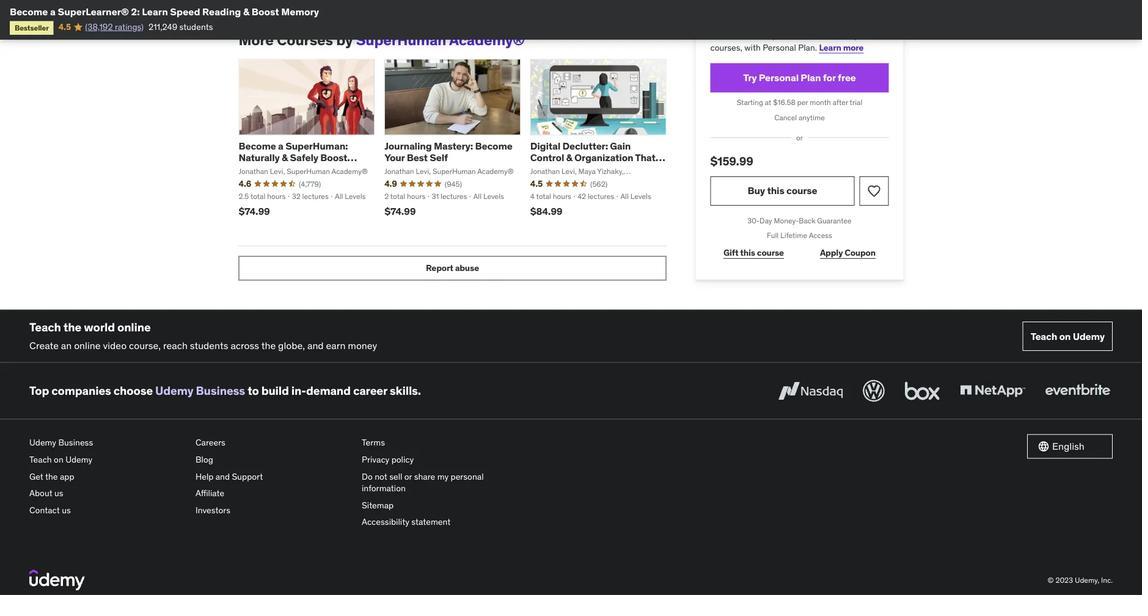 Task type: vqa. For each thing, say whether or not it's contained in the screenshot.


Task type: describe. For each thing, give the bounding box(es) containing it.
become a superhuman: naturally & safely boost testosterone link
[[239, 140, 357, 176]]

english
[[1053, 441, 1085, 453]]

jonathan for lasts!
[[530, 167, 560, 176]]

or inside terms privacy policy do not sell or share my personal information sitemap accessibility statement
[[404, 472, 412, 483]]

1 vertical spatial the
[[261, 340, 276, 352]]

academy® inside jonathan levi, maya yizhaky, superhuman academy®
[[575, 177, 612, 187]]

teach for the
[[29, 320, 61, 335]]

try personal plan for free
[[743, 72, 856, 84]]

safely
[[290, 152, 318, 164]]

that
[[635, 152, 656, 164]]

1 vertical spatial udemy business link
[[29, 435, 186, 452]]

privacy
[[362, 455, 390, 466]]

hours for journaling mastery: become your best self
[[407, 192, 426, 202]]

starting
[[737, 98, 763, 108]]

2 all from the left
[[473, 192, 482, 202]]

wishlist image
[[867, 184, 882, 199]]

on inside udemy business teach on udemy get the app about us contact us
[[54, 455, 63, 466]]

the inside udemy business teach on udemy get the app about us contact us
[[45, 472, 58, 483]]

free
[[838, 72, 856, 84]]

an
[[61, 340, 72, 352]]

access
[[809, 231, 832, 241]]

digital declutter: gain control & organization that lasts! link
[[530, 140, 665, 176]]

31
[[432, 192, 439, 202]]

this for gift
[[740, 248, 755, 259]]

udemy image
[[29, 571, 85, 592]]

levels for become a superhuman: naturally & safely boost testosterone
[[345, 192, 366, 202]]

teach on udemy
[[1031, 331, 1105, 343]]

buy this course
[[748, 185, 817, 198]]

& for become
[[282, 152, 288, 164]]

$74.99 for journaling mastery: become your best self
[[385, 206, 416, 218]]

udemy right choose
[[155, 384, 193, 399]]

investors link
[[196, 503, 352, 520]]

(945)
[[445, 180, 462, 189]]

get inside get this course, plus 11,000+ of our top-rated courses, with personal plan.
[[711, 30, 725, 41]]

a for superhuman:
[[278, 140, 283, 153]]

0 vertical spatial online
[[117, 320, 151, 335]]

30-day money-back guarantee full lifetime access
[[748, 216, 852, 241]]

across
[[231, 340, 259, 352]]

ratings)
[[115, 21, 144, 32]]

not
[[375, 472, 387, 483]]

netapp image
[[958, 378, 1028, 405]]

help and support link
[[196, 469, 352, 486]]

(562)
[[590, 180, 608, 189]]

maya
[[579, 167, 596, 176]]

udemy up app
[[66, 455, 92, 466]]

guarantee
[[817, 216, 852, 226]]

reach
[[163, 340, 188, 352]]

digital declutter: gain control & organization that lasts!
[[530, 140, 656, 176]]

2 lectures from the left
[[441, 192, 467, 202]]

anytime
[[799, 113, 825, 123]]

contact
[[29, 505, 60, 516]]

top-
[[847, 30, 863, 41]]

volkswagen image
[[861, 378, 887, 405]]

investors
[[196, 505, 230, 516]]

945 reviews element
[[445, 179, 462, 190]]

organization
[[575, 152, 633, 164]]

get inside udemy business teach on udemy get the app about us contact us
[[29, 472, 43, 483]]

0 vertical spatial boost
[[252, 5, 279, 18]]

best
[[407, 152, 428, 164]]

course, inside get this course, plus 11,000+ of our top-rated courses, with personal plan.
[[743, 30, 770, 41]]

$159.99
[[711, 154, 753, 169]]

journaling mastery: become your best self jonathan levi, superhuman academy®
[[385, 140, 514, 176]]

buy
[[748, 185, 765, 198]]

share
[[414, 472, 435, 483]]

more
[[843, 42, 864, 53]]

2 total hours
[[385, 192, 426, 202]]

affiliate
[[196, 489, 224, 500]]

yizhaky,
[[597, 167, 624, 176]]

become for become a superlearner® 2: learn speed reading & boost memory
[[10, 5, 48, 18]]

accessibility
[[362, 517, 409, 528]]

lifetime
[[781, 231, 807, 241]]

abuse
[[455, 263, 479, 274]]

starting at $16.58 per month after trial cancel anytime
[[737, 98, 863, 123]]

superhuman inside jonathan levi, maya yizhaky, superhuman academy®
[[530, 177, 574, 187]]

and inside careers blog help and support affiliate investors
[[216, 472, 230, 483]]

plus
[[773, 30, 788, 41]]

gift
[[724, 248, 739, 259]]

superhuman up (4,779)
[[287, 167, 330, 176]]

4779 reviews element
[[299, 179, 321, 190]]

students inside teach the world online create an online video course, reach students across the globe, and earn money
[[190, 340, 228, 352]]

udemy business teach on udemy get the app about us contact us
[[29, 438, 93, 516]]

(38,192 ratings)
[[85, 21, 144, 32]]

udemy up eventbrite image
[[1073, 331, 1105, 343]]

2
[[385, 192, 389, 202]]

to
[[248, 384, 259, 399]]

jonathan for testosterone
[[239, 167, 268, 176]]

become inside journaling mastery: become your best self jonathan levi, superhuman academy®
[[475, 140, 513, 153]]

careers blog help and support affiliate investors
[[196, 438, 263, 516]]

naturally
[[239, 152, 280, 164]]

$74.99 for become a superhuman: naturally & safely boost testosterone
[[239, 206, 270, 218]]

0 vertical spatial udemy business link
[[155, 384, 245, 399]]

2.5
[[239, 192, 249, 202]]

video
[[103, 340, 127, 352]]

11,000+
[[791, 30, 821, 41]]

terms link
[[362, 435, 518, 452]]

create
[[29, 340, 59, 352]]

report abuse
[[426, 263, 479, 274]]

day
[[760, 216, 772, 226]]

careers
[[196, 438, 225, 449]]

& for digital
[[566, 152, 573, 164]]

trial
[[850, 98, 863, 108]]

sitemap link
[[362, 498, 518, 515]]

(38,192
[[85, 21, 113, 32]]

contact us link
[[29, 503, 186, 520]]

1 horizontal spatial the
[[63, 320, 81, 335]]

all levels for become a superhuman: naturally & safely boost testosterone
[[335, 192, 366, 202]]

more
[[239, 31, 274, 50]]

memory
[[281, 5, 319, 18]]

teach inside udemy business teach on udemy get the app about us contact us
[[29, 455, 52, 466]]

levi, for control
[[562, 167, 577, 176]]

udemy,
[[1075, 576, 1100, 586]]

total for digital declutter: gain control & organization that lasts!
[[536, 192, 551, 202]]

month
[[810, 98, 831, 108]]

30-
[[748, 216, 760, 226]]

this for get
[[726, 30, 741, 41]]

do
[[362, 472, 373, 483]]

1 horizontal spatial or
[[796, 133, 803, 143]]

superhuman inside journaling mastery: become your best self jonathan levi, superhuman academy®
[[433, 167, 476, 176]]

about
[[29, 489, 52, 500]]

4.5 for (38,192 ratings)
[[59, 21, 71, 32]]

my
[[437, 472, 449, 483]]

$84.99
[[530, 206, 563, 218]]

business inside udemy business teach on udemy get the app about us contact us
[[58, 438, 93, 449]]

companies
[[51, 384, 111, 399]]



Task type: locate. For each thing, give the bounding box(es) containing it.
lectures for lasts!
[[588, 192, 614, 202]]

money-
[[774, 216, 799, 226]]

by
[[336, 31, 353, 50]]

2 hours from the left
[[407, 192, 426, 202]]

1 hours from the left
[[267, 192, 286, 202]]

1 horizontal spatial on
[[1060, 331, 1071, 343]]

on up eventbrite image
[[1060, 331, 1071, 343]]

academy® inside journaling mastery: become your best self jonathan levi, superhuman academy®
[[477, 167, 514, 176]]

jonathan inside jonathan levi, maya yizhaky, superhuman academy®
[[530, 167, 560, 176]]

1 vertical spatial business
[[58, 438, 93, 449]]

this up courses,
[[726, 30, 741, 41]]

1 vertical spatial boost
[[320, 152, 347, 164]]

top
[[29, 384, 49, 399]]

1 horizontal spatial lectures
[[441, 192, 467, 202]]

all for become a superhuman: naturally & safely boost testosterone
[[335, 192, 343, 202]]

1 all from the left
[[335, 192, 343, 202]]

(4,779)
[[299, 180, 321, 189]]

become for become a superhuman: naturally & safely boost testosterone
[[239, 140, 276, 153]]

2 vertical spatial the
[[45, 472, 58, 483]]

digital
[[530, 140, 561, 153]]

all levels left 2 in the top left of the page
[[335, 192, 366, 202]]

all levels right 31 lectures
[[473, 192, 504, 202]]

mastery:
[[434, 140, 473, 153]]

1 horizontal spatial course
[[787, 185, 817, 198]]

all
[[335, 192, 343, 202], [473, 192, 482, 202], [621, 192, 629, 202]]

0 horizontal spatial on
[[54, 455, 63, 466]]

academy®
[[449, 31, 525, 50], [332, 167, 368, 176], [477, 167, 514, 176], [575, 177, 612, 187]]

control
[[530, 152, 564, 164]]

1 horizontal spatial course,
[[743, 30, 770, 41]]

2 horizontal spatial &
[[566, 152, 573, 164]]

our
[[832, 30, 845, 41]]

2 horizontal spatial all
[[621, 192, 629, 202]]

hours left 42
[[553, 192, 571, 202]]

levels down that
[[631, 192, 651, 202]]

2 levi, from the left
[[416, 167, 431, 176]]

562 reviews element
[[590, 179, 608, 190]]

0 horizontal spatial course
[[757, 248, 784, 259]]

online up video
[[117, 320, 151, 335]]

1 horizontal spatial business
[[196, 384, 245, 399]]

accessibility statement link
[[362, 515, 518, 532]]

superhuman right by
[[356, 31, 446, 50]]

teach for on
[[1031, 331, 1057, 343]]

& inside digital declutter: gain control & organization that lasts!
[[566, 152, 573, 164]]

1 all levels from the left
[[335, 192, 366, 202]]

the up an
[[63, 320, 81, 335]]

0 vertical spatial business
[[196, 384, 245, 399]]

0 vertical spatial a
[[50, 5, 56, 18]]

teach inside teach the world online create an online video course, reach students across the globe, and earn money
[[29, 320, 61, 335]]

all levels for digital declutter: gain control & organization that lasts!
[[621, 192, 651, 202]]

gain
[[610, 140, 631, 153]]

courses,
[[711, 42, 743, 53]]

1 vertical spatial on
[[54, 455, 63, 466]]

2 horizontal spatial the
[[261, 340, 276, 352]]

all for digital declutter: gain control & organization that lasts!
[[621, 192, 629, 202]]

0 vertical spatial or
[[796, 133, 803, 143]]

app
[[60, 472, 74, 483]]

0 horizontal spatial the
[[45, 472, 58, 483]]

1 vertical spatial course
[[757, 248, 784, 259]]

3 levels from the left
[[631, 192, 651, 202]]

1 levels from the left
[[345, 192, 366, 202]]

become up testosterone
[[239, 140, 276, 153]]

blog link
[[196, 452, 352, 469]]

become right 'mastery:'
[[475, 140, 513, 153]]

0 horizontal spatial levi,
[[270, 167, 285, 176]]

1 vertical spatial online
[[74, 340, 101, 352]]

1 vertical spatial or
[[404, 472, 412, 483]]

personal down plus
[[763, 42, 796, 53]]

testosterone
[[239, 164, 298, 176]]

back
[[799, 216, 816, 226]]

2 all levels from the left
[[473, 192, 504, 202]]

1 levi, from the left
[[270, 167, 285, 176]]

self
[[430, 152, 448, 164]]

the left app
[[45, 472, 58, 483]]

0 vertical spatial course
[[787, 185, 817, 198]]

3 hours from the left
[[553, 192, 571, 202]]

jonathan levi, superhuman academy®
[[239, 167, 368, 176]]

0 horizontal spatial a
[[50, 5, 56, 18]]

and right help
[[216, 472, 230, 483]]

1 horizontal spatial levi,
[[416, 167, 431, 176]]

hours left 31
[[407, 192, 426, 202]]

levels left 2 in the top left of the page
[[345, 192, 366, 202]]

211,249 students
[[149, 21, 213, 32]]

2 horizontal spatial all levels
[[621, 192, 651, 202]]

0 vertical spatial the
[[63, 320, 81, 335]]

and
[[307, 340, 324, 352], [216, 472, 230, 483]]

hours for digital declutter: gain control & organization that lasts!
[[553, 192, 571, 202]]

business
[[196, 384, 245, 399], [58, 438, 93, 449]]

get
[[711, 30, 725, 41], [29, 472, 43, 483]]

1 vertical spatial and
[[216, 472, 230, 483]]

lectures for testosterone
[[302, 192, 329, 202]]

after
[[833, 98, 848, 108]]

2 levels from the left
[[483, 192, 504, 202]]

2 vertical spatial this
[[740, 248, 755, 259]]

this right buy on the right top of the page
[[767, 185, 785, 198]]

1 horizontal spatial total
[[390, 192, 405, 202]]

course up back
[[787, 185, 817, 198]]

0 horizontal spatial $74.99
[[239, 206, 270, 218]]

4 total hours
[[530, 192, 571, 202]]

3 levi, from the left
[[562, 167, 577, 176]]

sell
[[389, 472, 402, 483]]

course for buy this course
[[787, 185, 817, 198]]

1 jonathan from the left
[[239, 167, 268, 176]]

4.5 up 4
[[530, 179, 543, 190]]

hours left 32
[[267, 192, 286, 202]]

& inside become a superhuman: naturally & safely boost testosterone
[[282, 152, 288, 164]]

1 vertical spatial teach on udemy link
[[29, 452, 186, 469]]

0 horizontal spatial get
[[29, 472, 43, 483]]

speed
[[170, 5, 200, 18]]

4.5 for (562)
[[530, 179, 543, 190]]

0 horizontal spatial business
[[58, 438, 93, 449]]

0 vertical spatial teach on udemy link
[[1023, 322, 1113, 352]]

0 horizontal spatial teach on udemy link
[[29, 452, 186, 469]]

nasdaq image
[[776, 378, 846, 405]]

0 vertical spatial personal
[[763, 42, 796, 53]]

2 horizontal spatial total
[[536, 192, 551, 202]]

business left to
[[196, 384, 245, 399]]

2:
[[131, 5, 140, 18]]

this for buy
[[767, 185, 785, 198]]

2023
[[1056, 576, 1073, 586]]

0 horizontal spatial levels
[[345, 192, 366, 202]]

1 vertical spatial personal
[[759, 72, 799, 84]]

a left safely
[[278, 140, 283, 153]]

$16.58
[[773, 98, 796, 108]]

the left globe,
[[261, 340, 276, 352]]

levi, for naturally
[[270, 167, 285, 176]]

personal
[[451, 472, 484, 483]]

teach on udemy link
[[1023, 322, 1113, 352], [29, 452, 186, 469]]

levels left 4
[[483, 192, 504, 202]]

& left safely
[[282, 152, 288, 164]]

earn
[[326, 340, 346, 352]]

udemy up about
[[29, 438, 56, 449]]

inc.
[[1101, 576, 1113, 586]]

42
[[578, 192, 586, 202]]

0 vertical spatial learn
[[142, 5, 168, 18]]

become a superlearner® 2: learn speed reading & boost memory
[[10, 5, 319, 18]]

and left earn
[[307, 340, 324, 352]]

become up "bestseller"
[[10, 5, 48, 18]]

full
[[767, 231, 779, 241]]

get this course, plus 11,000+ of our top-rated courses, with personal plan.
[[711, 30, 883, 53]]

get up about
[[29, 472, 43, 483]]

1 horizontal spatial jonathan
[[385, 167, 414, 176]]

udemy business link up get the app link
[[29, 435, 186, 452]]

globe,
[[278, 340, 305, 352]]

$74.99 down 2.5 total hours
[[239, 206, 270, 218]]

32
[[292, 192, 301, 202]]

jonathan down your on the left of page
[[385, 167, 414, 176]]

1 horizontal spatial hours
[[407, 192, 426, 202]]

report
[[426, 263, 453, 274]]

1 vertical spatial course,
[[129, 340, 161, 352]]

levi, inside jonathan levi, maya yizhaky, superhuman academy®
[[562, 167, 577, 176]]

and inside teach the world online create an online video course, reach students across the globe, and earn money
[[307, 340, 324, 352]]

0 horizontal spatial total
[[251, 192, 265, 202]]

get up courses,
[[711, 30, 725, 41]]

1 horizontal spatial teach on udemy link
[[1023, 322, 1113, 352]]

1 horizontal spatial get
[[711, 30, 725, 41]]

0 vertical spatial on
[[1060, 331, 1071, 343]]

4.5 down superlearner®
[[59, 21, 71, 32]]

1 horizontal spatial boost
[[320, 152, 347, 164]]

box image
[[902, 378, 943, 405]]

1 $74.99 from the left
[[239, 206, 270, 218]]

small image
[[1038, 441, 1050, 454]]

build
[[261, 384, 289, 399]]

superhuman down the lasts!
[[530, 177, 574, 187]]

2 horizontal spatial levels
[[631, 192, 651, 202]]

0 vertical spatial 4.5
[[59, 21, 71, 32]]

get the app link
[[29, 469, 186, 486]]

0 vertical spatial students
[[179, 21, 213, 32]]

3 lectures from the left
[[588, 192, 614, 202]]

levi,
[[270, 167, 285, 176], [416, 167, 431, 176], [562, 167, 577, 176]]

0 horizontal spatial &
[[243, 5, 250, 18]]

total for become a superhuman: naturally & safely boost testosterone
[[251, 192, 265, 202]]

0 vertical spatial this
[[726, 30, 741, 41]]

course, up with
[[743, 30, 770, 41]]

apply coupon
[[820, 248, 876, 259]]

course, inside teach the world online create an online video course, reach students across the globe, and earn money
[[129, 340, 161, 352]]

levels for digital declutter: gain control & organization that lasts!
[[631, 192, 651, 202]]

1 vertical spatial 4.5
[[530, 179, 543, 190]]

levi, down best
[[416, 167, 431, 176]]

information
[[362, 484, 406, 495]]

lectures down 4779 reviews element
[[302, 192, 329, 202]]

3 all levels from the left
[[621, 192, 651, 202]]

boost up more
[[252, 5, 279, 18]]

this right gift
[[740, 248, 755, 259]]

gift this course
[[724, 248, 784, 259]]

1 horizontal spatial $74.99
[[385, 206, 416, 218]]

1 vertical spatial learn
[[819, 42, 841, 53]]

& up jonathan levi, maya yizhaky, superhuman academy® at the top of the page
[[566, 152, 573, 164]]

0 horizontal spatial hours
[[267, 192, 286, 202]]

1 horizontal spatial a
[[278, 140, 283, 153]]

211,249
[[149, 21, 177, 32]]

lectures down 945 reviews element
[[441, 192, 467, 202]]

0 horizontal spatial jonathan
[[239, 167, 268, 176]]

total right 2.5
[[251, 192, 265, 202]]

0 horizontal spatial all levels
[[335, 192, 366, 202]]

students right reach
[[190, 340, 228, 352]]

3 all from the left
[[621, 192, 629, 202]]

in-
[[291, 384, 306, 399]]

total right 4
[[536, 192, 551, 202]]

udemy business link down reach
[[155, 384, 245, 399]]

31 lectures
[[432, 192, 467, 202]]

apply coupon button
[[807, 241, 889, 266]]

sitemap
[[362, 501, 394, 512]]

journaling
[[385, 140, 432, 153]]

a left superlearner®
[[50, 5, 56, 18]]

1 horizontal spatial become
[[239, 140, 276, 153]]

money
[[348, 340, 377, 352]]

teach on udemy link up eventbrite image
[[1023, 322, 1113, 352]]

rated
[[863, 30, 883, 41]]

privacy policy link
[[362, 452, 518, 469]]

become inside become a superhuman: naturally & safely boost testosterone
[[239, 140, 276, 153]]

0 horizontal spatial or
[[404, 472, 412, 483]]

1 horizontal spatial and
[[307, 340, 324, 352]]

try
[[743, 72, 757, 84]]

3 total from the left
[[536, 192, 551, 202]]

2 jonathan from the left
[[385, 167, 414, 176]]

levi, left maya
[[562, 167, 577, 176]]

0 horizontal spatial course,
[[129, 340, 161, 352]]

jonathan down control
[[530, 167, 560, 176]]

0 horizontal spatial become
[[10, 5, 48, 18]]

1 horizontal spatial all
[[473, 192, 482, 202]]

eventbrite image
[[1043, 378, 1113, 405]]

teach inside "teach on udemy" link
[[1031, 331, 1057, 343]]

0 horizontal spatial and
[[216, 472, 230, 483]]

jonathan down the naturally
[[239, 167, 268, 176]]

1 total from the left
[[251, 192, 265, 202]]

plan.
[[798, 42, 817, 53]]

0 horizontal spatial lectures
[[302, 192, 329, 202]]

4
[[530, 192, 535, 202]]

online right an
[[74, 340, 101, 352]]

1 horizontal spatial learn
[[819, 42, 841, 53]]

hours for become a superhuman: naturally & safely boost testosterone
[[267, 192, 286, 202]]

0 horizontal spatial 4.5
[[59, 21, 71, 32]]

a
[[50, 5, 56, 18], [278, 140, 283, 153]]

a for superlearner®
[[50, 5, 56, 18]]

students down speed
[[179, 21, 213, 32]]

or down anytime
[[796, 133, 803, 143]]

statement
[[412, 517, 451, 528]]

1 vertical spatial students
[[190, 340, 228, 352]]

support
[[232, 472, 263, 483]]

superhuman up (945)
[[433, 167, 476, 176]]

us right the contact
[[62, 505, 71, 516]]

1 horizontal spatial 4.5
[[530, 179, 543, 190]]

3 jonathan from the left
[[530, 167, 560, 176]]

become a superhuman: naturally & safely boost testosterone
[[239, 140, 348, 176]]

courses
[[277, 31, 333, 50]]

0 horizontal spatial boost
[[252, 5, 279, 18]]

all levels down the yizhaky,
[[621, 192, 651, 202]]

personal inside get this course, plus 11,000+ of our top-rated courses, with personal plan.
[[763, 42, 796, 53]]

0 vertical spatial get
[[711, 30, 725, 41]]

cancel
[[775, 113, 797, 123]]

boost
[[252, 5, 279, 18], [320, 152, 347, 164]]

on up app
[[54, 455, 63, 466]]

jonathan inside journaling mastery: become your best self jonathan levi, superhuman academy®
[[385, 167, 414, 176]]

4.5
[[59, 21, 71, 32], [530, 179, 543, 190]]

at
[[765, 98, 772, 108]]

0 vertical spatial course,
[[743, 30, 770, 41]]

1 horizontal spatial all levels
[[473, 192, 504, 202]]

0 vertical spatial us
[[54, 489, 63, 500]]

levels
[[345, 192, 366, 202], [483, 192, 504, 202], [631, 192, 651, 202]]

2 horizontal spatial levi,
[[562, 167, 577, 176]]

personal up the $16.58
[[759, 72, 799, 84]]

lectures
[[302, 192, 329, 202], [441, 192, 467, 202], [588, 192, 614, 202]]

plan
[[801, 72, 821, 84]]

udemy
[[1073, 331, 1105, 343], [155, 384, 193, 399], [29, 438, 56, 449], [66, 455, 92, 466]]

course down full
[[757, 248, 784, 259]]

boost right safely
[[320, 152, 347, 164]]

declutter:
[[563, 140, 608, 153]]

2 horizontal spatial lectures
[[588, 192, 614, 202]]

1 horizontal spatial levels
[[483, 192, 504, 202]]

$74.99 down 2 total hours
[[385, 206, 416, 218]]

boost inside become a superhuman: naturally & safely boost testosterone
[[320, 152, 347, 164]]

0 horizontal spatial online
[[74, 340, 101, 352]]

world
[[84, 320, 115, 335]]

a inside become a superhuman: naturally & safely boost testosterone
[[278, 140, 283, 153]]

teach on udemy link up about us link
[[29, 452, 186, 469]]

all right 31 lectures
[[473, 192, 482, 202]]

1 vertical spatial us
[[62, 505, 71, 516]]

us right about
[[54, 489, 63, 500]]

learn down of at the right of the page
[[819, 42, 841, 53]]

1 lectures from the left
[[302, 192, 329, 202]]

total right 2 in the top left of the page
[[390, 192, 405, 202]]

total for journaling mastery: become your best self
[[390, 192, 405, 202]]

0 vertical spatial and
[[307, 340, 324, 352]]

1 vertical spatial a
[[278, 140, 283, 153]]

course
[[787, 185, 817, 198], [757, 248, 784, 259]]

0 horizontal spatial all
[[335, 192, 343, 202]]

or right sell
[[404, 472, 412, 483]]

all right the 42 lectures
[[621, 192, 629, 202]]

learn more
[[819, 42, 864, 53]]

superhuman
[[356, 31, 446, 50], [287, 167, 330, 176], [433, 167, 476, 176], [530, 177, 574, 187]]

course for gift this course
[[757, 248, 784, 259]]

1 horizontal spatial &
[[282, 152, 288, 164]]

2 total from the left
[[390, 192, 405, 202]]

learn up 211,249
[[142, 5, 168, 18]]

jonathan levi, maya yizhaky, superhuman academy®
[[530, 167, 624, 187]]

2 horizontal spatial hours
[[553, 192, 571, 202]]

course inside button
[[787, 185, 817, 198]]

& right reading
[[243, 5, 250, 18]]

2 horizontal spatial become
[[475, 140, 513, 153]]

career
[[353, 384, 387, 399]]

top companies choose udemy business to build in-demand career skills.
[[29, 384, 421, 399]]

42 lectures
[[578, 192, 614, 202]]

0 horizontal spatial learn
[[142, 5, 168, 18]]

1 horizontal spatial online
[[117, 320, 151, 335]]

personal inside "link"
[[759, 72, 799, 84]]

levi, inside journaling mastery: become your best self jonathan levi, superhuman academy®
[[416, 167, 431, 176]]

2 $74.99 from the left
[[385, 206, 416, 218]]

teach the world online create an online video course, reach students across the globe, and earn money
[[29, 320, 377, 352]]

lectures down 562 reviews element
[[588, 192, 614, 202]]

this inside button
[[767, 185, 785, 198]]

1 vertical spatial this
[[767, 185, 785, 198]]

business up app
[[58, 438, 93, 449]]

2 horizontal spatial jonathan
[[530, 167, 560, 176]]

1 vertical spatial get
[[29, 472, 43, 483]]

this inside get this course, plus 11,000+ of our top-rated courses, with personal plan.
[[726, 30, 741, 41]]

levi, down the naturally
[[270, 167, 285, 176]]

all right 32 lectures
[[335, 192, 343, 202]]

course, right video
[[129, 340, 161, 352]]



